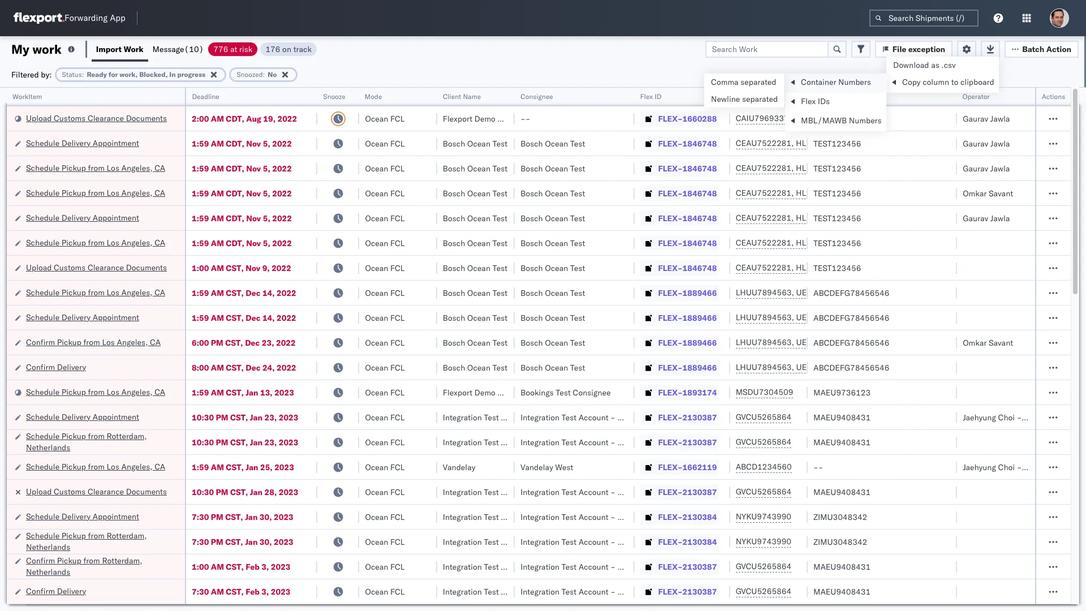 Task type: locate. For each thing, give the bounding box(es) containing it.
1:00
[[192, 263, 209, 273], [192, 562, 209, 572]]

for
[[109, 70, 118, 78]]

integration test account - karl lagerfeld for the schedule pickup from rotterdam, netherlands button for 7:30 pm cst, jan 30, 2023
[[521, 537, 668, 547]]

13,
[[260, 387, 273, 398]]

nyku9743990
[[736, 512, 792, 522], [736, 537, 792, 547]]

container inside list box
[[801, 77, 837, 87]]

2 vertical spatial customs
[[54, 486, 86, 497]]

1 vertical spatial 7:30
[[192, 537, 209, 547]]

confirm delivery button for 7:30 am cst, feb 3, 2023
[[26, 585, 86, 598]]

angeles, for fourth schedule pickup from los angeles, ca link from the top of the page
[[121, 287, 153, 297]]

1 vertical spatial separated
[[742, 94, 778, 104]]

upload for 2:00 am cdt, aug 19, 2022
[[26, 113, 52, 123]]

1 vertical spatial upload customs clearance documents button
[[26, 262, 167, 274]]

30, for schedule delivery appointment
[[260, 512, 272, 522]]

los inside button
[[102, 337, 115, 347]]

agent
[[1065, 412, 1086, 422]]

1 integration test account - karl lagerfeld from the top
[[521, 412, 668, 422]]

7 fcl from the top
[[391, 263, 405, 273]]

20 fcl from the top
[[391, 587, 405, 597]]

1 vertical spatial 2130384
[[683, 537, 717, 547]]

: left no
[[263, 70, 265, 78]]

2 vertical spatial upload
[[26, 486, 52, 497]]

4 ceau7522281, from the top
[[736, 213, 794, 223]]

1:59 am cst, dec 14, 2022 for schedule pickup from los angeles, ca
[[192, 288, 296, 298]]

0 vertical spatial 23,
[[262, 338, 274, 348]]

1 vertical spatial mbl/mawb
[[801, 115, 847, 126]]

0 vertical spatial netherlands
[[26, 442, 70, 452]]

1 vertical spatial 14,
[[263, 313, 275, 323]]

14, for schedule delivery appointment
[[263, 313, 275, 323]]

1 14, from the top
[[263, 288, 275, 298]]

pickup for the schedule pickup from rotterdam, netherlands button for 7:30 pm cst, jan 30, 2023
[[62, 531, 86, 541]]

7:30 pm cst, jan 30, 2023 up '1:00 am cst, feb 3, 2023'
[[192, 537, 294, 547]]

caiu7969337
[[736, 113, 789, 123]]

ocean fcl for 4th schedule pickup from los angeles, ca button from the bottom
[[365, 238, 405, 248]]

1 horizontal spatial container numbers
[[801, 77, 871, 87]]

2 test123456 from the top
[[814, 163, 862, 173]]

uetu5238478 for confirm delivery
[[797, 362, 852, 372]]

1 vertical spatial customs
[[54, 262, 86, 273]]

0 horizontal spatial container
[[736, 88, 766, 96]]

flex-1889466
[[659, 288, 717, 298], [659, 313, 717, 323], [659, 338, 717, 348], [659, 362, 717, 373]]

zimu3048342
[[814, 512, 868, 522], [814, 537, 868, 547]]

account for schedule delivery appointment button associated with 7:30 pm cst, jan 30, 2023
[[579, 512, 609, 522]]

2 zimu3048342 from the top
[[814, 537, 868, 547]]

2 vertical spatial upload customs clearance documents link
[[26, 486, 167, 497]]

3 am from the top
[[211, 163, 224, 173]]

flex-2130387
[[659, 412, 717, 422], [659, 437, 717, 447], [659, 487, 717, 497], [659, 562, 717, 572], [659, 587, 717, 597]]

1 5, from the top
[[263, 138, 270, 149]]

2 flexport from the top
[[443, 387, 473, 398]]

ocean fcl for fourth schedule pickup from los angeles, ca button from the top
[[365, 288, 405, 298]]

2 10:30 pm cst, jan 23, 2023 from the top
[[192, 437, 299, 447]]

container numbers up ids
[[801, 77, 871, 87]]

0 vertical spatial schedule pickup from rotterdam, netherlands
[[26, 431, 147, 452]]

9 schedule from the top
[[26, 412, 60, 422]]

2 gaurav from the top
[[963, 138, 989, 149]]

0 vertical spatial confirm delivery
[[26, 362, 86, 372]]

0 vertical spatial nyku9743990
[[736, 512, 792, 522]]

1 vertical spatial 1:59 am cst, dec 14, 2022
[[192, 313, 296, 323]]

fcl for fifth schedule pickup from los angeles, ca button from the bottom
[[391, 188, 405, 198]]

7:30 am cst, feb 3, 2023
[[192, 587, 291, 597]]

1 vertical spatial 3,
[[262, 587, 269, 597]]

list box containing container numbers
[[786, 74, 887, 131]]

uetu5238478
[[797, 288, 852, 298], [797, 312, 852, 323], [797, 337, 852, 347], [797, 362, 852, 372]]

3 documents from the top
[[126, 486, 167, 497]]

10:30 for schedule pickup from rotterdam, netherlands
[[192, 437, 214, 447]]

from inside button
[[83, 337, 100, 347]]

pickup inside confirm pickup from rotterdam, netherlands
[[57, 555, 81, 566]]

upload customs clearance documents button for 2:00 am cdt, aug 19, 2022
[[26, 112, 167, 125]]

0 vertical spatial separated
[[741, 77, 777, 87]]

0 vertical spatial schedule pickup from rotterdam, netherlands link
[[26, 430, 170, 453]]

1 vertical spatial savant
[[989, 338, 1014, 348]]

schedule for schedule delivery appointment button related to 1:59 am cdt, nov 5, 2022
[[26, 213, 60, 223]]

confirm delivery button for 8:00 am cst, dec 24, 2022
[[26, 361, 86, 374]]

cst, down 1:59 am cst, jan 25, 2023
[[230, 487, 248, 497]]

2 1:59 am cdt, nov 5, 2022 from the top
[[192, 163, 292, 173]]

mbl/mawb up ymluw236679313
[[814, 92, 853, 101]]

0 vertical spatial 1:59 am cst, dec 14, 2022
[[192, 288, 296, 298]]

upload customs clearance documents for 2:00
[[26, 113, 167, 123]]

integration test account - karl lagerfeld for confirm delivery button for 7:30 am cst, feb 3, 2023
[[521, 587, 668, 597]]

angeles, for confirm pickup from los angeles, ca link
[[117, 337, 148, 347]]

schedule delivery appointment for 7:30 pm cst, jan 30, 2023
[[26, 511, 139, 522]]

by:
[[41, 69, 52, 80]]

10:30 pm cst, jan 23, 2023 up 1:59 am cst, jan 25, 2023
[[192, 437, 299, 447]]

0 vertical spatial omkar
[[963, 188, 987, 198]]

list box
[[887, 57, 999, 93], [705, 74, 785, 108], [786, 74, 887, 131]]

numbers down comma separated
[[736, 97, 764, 105]]

0 vertical spatial 2130384
[[683, 512, 717, 522]]

0 vertical spatial documents
[[126, 113, 167, 123]]

confirm delivery button down confirm pickup from los angeles, ca button at the left of page
[[26, 361, 86, 374]]

2 vandelay from the left
[[521, 462, 553, 472]]

0 vertical spatial 30,
[[260, 512, 272, 522]]

2 1:59 from the top
[[192, 163, 209, 173]]

1 vertical spatial schedule pickup from rotterdam, netherlands
[[26, 531, 147, 552]]

pickup for first schedule pickup from los angeles, ca button from the top of the page
[[62, 163, 86, 173]]

6 ocean fcl from the top
[[365, 238, 405, 248]]

1 vertical spatial confirm delivery link
[[26, 585, 86, 597]]

container inside button
[[736, 88, 766, 96]]

23, up 24,
[[262, 338, 274, 348]]

confirm inside confirm pickup from rotterdam, netherlands
[[26, 555, 55, 566]]

0 vertical spatial feb
[[246, 562, 260, 572]]

cst, up 1:59 am cst, jan 13, 2023
[[226, 362, 244, 373]]

upload customs clearance documents link for 2:00 am cdt, aug 19, 2022
[[26, 112, 167, 124]]

test123456 for 4th schedule pickup from los angeles, ca button from the bottom
[[814, 238, 862, 248]]

netherlands
[[26, 442, 70, 452], [26, 542, 70, 552], [26, 567, 70, 577]]

7:30 for from
[[192, 537, 209, 547]]

2023 for confirm delivery link corresponding to 7:30 am cst, feb 3, 2023
[[271, 587, 291, 597]]

flexport demo consignee
[[443, 113, 536, 124], [443, 387, 536, 398]]

1 schedule pickup from los angeles, ca button from the top
[[26, 162, 165, 175]]

5 test123456 from the top
[[814, 238, 862, 248]]

1 vertical spatial feb
[[246, 587, 260, 597]]

ca inside button
[[150, 337, 161, 347]]

1 vertical spatial 23,
[[265, 412, 277, 422]]

2 vertical spatial rotterdam,
[[102, 555, 142, 566]]

0 vertical spatial confirm delivery button
[[26, 361, 86, 374]]

3 gaurav from the top
[[963, 163, 989, 173]]

1 30, from the top
[[260, 512, 272, 522]]

5 account from the top
[[579, 537, 609, 547]]

0 horizontal spatial --
[[521, 113, 531, 124]]

0 vertical spatial omkar savant
[[963, 188, 1014, 198]]

mbl/mawb down ids
[[801, 115, 847, 126]]

4 gvcu5265864 from the top
[[736, 561, 792, 572]]

1 3, from the top
[[262, 562, 269, 572]]

upload customs clearance documents link
[[26, 112, 167, 124], [26, 262, 167, 273], [26, 486, 167, 497]]

file exception button
[[875, 40, 953, 57], [875, 40, 953, 57]]

1 vertical spatial container
[[736, 88, 766, 96]]

1:59 for first schedule pickup from los angeles, ca button from the top of the page
[[192, 163, 209, 173]]

1 vertical spatial zimu3048342
[[814, 537, 868, 547]]

14, down '9,'
[[263, 288, 275, 298]]

flex-1846748
[[659, 138, 717, 149], [659, 163, 717, 173], [659, 188, 717, 198], [659, 213, 717, 223], [659, 238, 717, 248], [659, 263, 717, 273]]

2 lhuu7894563, from the top
[[736, 312, 795, 323]]

los for fourth schedule pickup from los angeles, ca button from the top
[[107, 287, 119, 297]]

confirm delivery link down confirm pickup from los angeles, ca button at the left of page
[[26, 361, 86, 373]]

import work
[[96, 44, 144, 54]]

2 vertical spatial documents
[[126, 486, 167, 497]]

1:59 am cst, dec 14, 2022 down 1:00 am cst, nov 9, 2022
[[192, 288, 296, 298]]

jan up '1:00 am cst, feb 3, 2023'
[[245, 537, 258, 547]]

schedule for 1st schedule pickup from los angeles, ca button from the bottom of the page
[[26, 462, 60, 472]]

flex for flex id
[[640, 92, 653, 101]]

lagerfeld
[[634, 412, 668, 422], [634, 437, 668, 447], [634, 487, 668, 497], [634, 512, 668, 522], [634, 537, 668, 547], [634, 562, 668, 572], [634, 587, 668, 597]]

cst, up 10:30 pm cst, jan 28, 2023
[[226, 462, 244, 472]]

2 documents from the top
[[126, 262, 167, 273]]

18 fcl from the top
[[391, 537, 405, 547]]

1 vertical spatial schedule pickup from rotterdam, netherlands button
[[26, 530, 170, 554]]

delivery for 7:30 pm cst, jan 30, 2023
[[62, 511, 91, 522]]

container numbers inside list box
[[801, 77, 871, 87]]

1 vertical spatial flex-2130384
[[659, 537, 717, 547]]

schedule for the schedule pickup from rotterdam, netherlands button for 7:30 pm cst, jan 30, 2023
[[26, 531, 60, 541]]

0 vertical spatial clearance
[[88, 113, 124, 123]]

lhuu7894563,
[[736, 288, 795, 298], [736, 312, 795, 323], [736, 337, 795, 347], [736, 362, 795, 372]]

2 7:30 pm cst, jan 30, 2023 from the top
[[192, 537, 294, 547]]

schedule
[[26, 138, 60, 148], [26, 163, 60, 173], [26, 188, 60, 198], [26, 213, 60, 223], [26, 237, 60, 248], [26, 287, 60, 297], [26, 312, 60, 322], [26, 387, 60, 397], [26, 412, 60, 422], [26, 431, 60, 441], [26, 462, 60, 472], [26, 511, 60, 522], [26, 531, 60, 541]]

2 2130387 from the top
[[683, 437, 717, 447]]

0 vertical spatial mbl/mawb numbers
[[814, 92, 883, 101]]

maeu9736123
[[814, 387, 871, 398]]

confirm delivery down confirm pickup from los angeles, ca button at the left of page
[[26, 362, 86, 372]]

1 vertical spatial demo
[[475, 387, 496, 398]]

1846748 for fifth schedule pickup from los angeles, ca button from the bottom
[[683, 188, 717, 198]]

1 vertical spatial clearance
[[88, 262, 124, 273]]

0 vertical spatial container
[[801, 77, 837, 87]]

23, down 13, on the left
[[265, 412, 277, 422]]

1889466 for confirm delivery
[[683, 362, 717, 373]]

test123456
[[814, 138, 862, 149], [814, 163, 862, 173], [814, 188, 862, 198], [814, 213, 862, 223], [814, 238, 862, 248], [814, 263, 862, 273]]

15 fcl from the top
[[391, 462, 405, 472]]

6 flex- from the top
[[659, 238, 683, 248]]

1 horizontal spatial container
[[801, 77, 837, 87]]

1 vertical spatial confirm delivery button
[[26, 585, 86, 598]]

0 vertical spatial --
[[521, 113, 531, 124]]

1 vertical spatial --
[[814, 462, 824, 472]]

1 1:59 from the top
[[192, 138, 209, 149]]

3 10:30 from the top
[[192, 487, 214, 497]]

0 vertical spatial flexport demo consignee
[[443, 113, 536, 124]]

12 flex- from the top
[[659, 387, 683, 398]]

11 fcl from the top
[[391, 362, 405, 373]]

1 1:59 am cst, dec 14, 2022 from the top
[[192, 288, 296, 298]]

feb down '1:00 am cst, feb 3, 2023'
[[246, 587, 260, 597]]

container numbers button
[[730, 85, 797, 106]]

ceau7522281, for schedule delivery appointment button related to 1:59 am cdt, nov 5, 2022
[[736, 213, 794, 223]]

rotterdam, for 10:30 pm cst, jan 23, 2023
[[107, 431, 147, 441]]

10:30 pm cst, jan 23, 2023 down 1:59 am cst, jan 13, 2023
[[192, 412, 299, 422]]

0 vertical spatial upload customs clearance documents button
[[26, 112, 167, 125]]

4 test123456 from the top
[[814, 213, 862, 223]]

2 upload customs clearance documents link from the top
[[26, 262, 167, 273]]

1 vertical spatial upload customs clearance documents
[[26, 262, 167, 273]]

10:30 down 1:59 am cst, jan 25, 2023
[[192, 487, 214, 497]]

separated up newline separated
[[741, 77, 777, 87]]

fcl for confirm pickup from rotterdam, netherlands button on the bottom left of the page
[[391, 562, 405, 572]]

0 vertical spatial customs
[[54, 113, 86, 123]]

numbers down mbl/mawb numbers button
[[849, 115, 882, 126]]

vandelay
[[443, 462, 476, 472], [521, 462, 553, 472]]

separated
[[741, 77, 777, 87], [742, 94, 778, 104]]

resize handle column header for client name
[[502, 88, 515, 611]]

consignee inside 'button'
[[521, 92, 553, 101]]

0 vertical spatial mbl/mawb
[[814, 92, 853, 101]]

0 vertical spatial demo
[[475, 113, 496, 124]]

vandelay for vandelay west
[[521, 462, 553, 472]]

2 vertical spatial upload customs clearance documents
[[26, 486, 167, 497]]

pickup for fifth schedule pickup from los angeles, ca button from the bottom
[[62, 188, 86, 198]]

1 jawla from the top
[[991, 113, 1010, 124]]

rotterdam,
[[107, 431, 147, 441], [107, 531, 147, 541], [102, 555, 142, 566]]

1 resize handle column header from the left
[[171, 88, 185, 611]]

resize handle column header for mode
[[424, 88, 437, 611]]

angeles, for third schedule pickup from los angeles, ca link
[[121, 237, 153, 248]]

from inside confirm pickup from rotterdam, netherlands
[[83, 555, 100, 566]]

1846748 for schedule delivery appointment button related to 1:59 am cdt, nov 5, 2022
[[683, 213, 717, 223]]

: left the ready
[[82, 70, 84, 78]]

7 account from the top
[[579, 587, 609, 597]]

1 horizontal spatial list box
[[786, 74, 887, 131]]

demo down name
[[475, 113, 496, 124]]

2 confirm delivery from the top
[[26, 586, 86, 596]]

cst, up 8:00 am cst, dec 24, 2022
[[225, 338, 243, 348]]

3 schedule delivery appointment link from the top
[[26, 312, 139, 323]]

schedule delivery appointment button for 7:30 pm cst, jan 30, 2023
[[26, 511, 139, 523]]

0 vertical spatial flexport
[[443, 113, 473, 124]]

1 vertical spatial omkar
[[963, 338, 987, 348]]

los for fifth schedule pickup from los angeles, ca button from the bottom
[[107, 188, 119, 198]]

pm
[[211, 338, 223, 348], [216, 412, 228, 422], [216, 437, 228, 447], [216, 487, 228, 497], [211, 512, 223, 522], [211, 537, 223, 547]]

: for snoozed
[[263, 70, 265, 78]]

omkar
[[963, 188, 987, 198], [963, 338, 987, 348]]

2023 up 1:59 am cst, jan 25, 2023
[[279, 437, 299, 447]]

numbers up mbl/mawb numbers button
[[839, 77, 871, 87]]

los for confirm pickup from los angeles, ca button at the left of page
[[102, 337, 115, 347]]

23,
[[262, 338, 274, 348], [265, 412, 277, 422], [265, 437, 277, 447]]

resize handle column header
[[171, 88, 185, 611], [304, 88, 318, 611], [346, 88, 360, 611], [424, 88, 437, 611], [502, 88, 515, 611], [621, 88, 635, 611], [717, 88, 730, 611], [795, 88, 808, 611], [944, 88, 958, 611], [1022, 88, 1035, 611], [1058, 88, 1071, 611]]

2130387
[[683, 412, 717, 422], [683, 437, 717, 447], [683, 487, 717, 497], [683, 562, 717, 572], [683, 587, 717, 597]]

confirm delivery link for 8:00 am cst, dec 24, 2022
[[26, 361, 86, 373]]

2023 up 7:30 am cst, feb 3, 2023 at the bottom left
[[271, 562, 291, 572]]

account for confirm pickup from rotterdam, netherlands button on the bottom left of the page
[[579, 562, 609, 572]]

7 resize handle column header from the left
[[717, 88, 730, 611]]

3, up 7:30 am cst, feb 3, 2023 at the bottom left
[[262, 562, 269, 572]]

separated up caiu7969337
[[742, 94, 778, 104]]

5 gvcu5265864 from the top
[[736, 586, 792, 597]]

test
[[493, 138, 508, 149], [570, 138, 585, 149], [493, 163, 508, 173], [570, 163, 585, 173], [493, 188, 508, 198], [570, 188, 585, 198], [493, 213, 508, 223], [570, 213, 585, 223], [493, 238, 508, 248], [570, 238, 585, 248], [493, 263, 508, 273], [570, 263, 585, 273], [493, 288, 508, 298], [570, 288, 585, 298], [493, 313, 508, 323], [570, 313, 585, 323], [493, 338, 508, 348], [570, 338, 585, 348], [493, 362, 508, 373], [570, 362, 585, 373], [556, 387, 571, 398], [562, 412, 577, 422], [1024, 412, 1039, 422], [562, 437, 577, 447], [562, 487, 577, 497], [562, 512, 577, 522], [562, 537, 577, 547], [562, 562, 577, 572], [562, 587, 577, 597]]

cst, down '1:00 am cst, feb 3, 2023'
[[226, 587, 244, 597]]

14, up 6:00 pm cst, dec 23, 2022
[[263, 313, 275, 323]]

1 horizontal spatial --
[[814, 462, 824, 472]]

1 vertical spatial 30,
[[260, 537, 272, 547]]

fcl
[[391, 113, 405, 124], [391, 138, 405, 149], [391, 163, 405, 173], [391, 188, 405, 198], [391, 213, 405, 223], [391, 238, 405, 248], [391, 263, 405, 273], [391, 288, 405, 298], [391, 313, 405, 323], [391, 338, 405, 348], [391, 362, 405, 373], [391, 387, 405, 398], [391, 412, 405, 422], [391, 437, 405, 447], [391, 462, 405, 472], [391, 487, 405, 497], [391, 512, 405, 522], [391, 537, 405, 547], [391, 562, 405, 572], [391, 587, 405, 597]]

angeles, for 2nd schedule pickup from los angeles, ca link from the bottom of the page
[[121, 387, 153, 397]]

0 vertical spatial 3,
[[262, 562, 269, 572]]

numbers up ymluw236679313
[[855, 92, 883, 101]]

1 flex-2130387 from the top
[[659, 412, 717, 422]]

4 appointment from the top
[[93, 412, 139, 422]]

0 vertical spatial upload customs clearance documents link
[[26, 112, 167, 124]]

Search Work text field
[[706, 40, 829, 57]]

1 confirm delivery button from the top
[[26, 361, 86, 374]]

1 vertical spatial upload
[[26, 262, 52, 273]]

2 account from the top
[[579, 437, 609, 447]]

pickup
[[62, 163, 86, 173], [62, 188, 86, 198], [62, 237, 86, 248], [62, 287, 86, 297], [57, 337, 81, 347], [62, 387, 86, 397], [62, 431, 86, 441], [62, 462, 86, 472], [62, 531, 86, 541], [57, 555, 81, 566]]

11 ocean fcl from the top
[[365, 362, 405, 373]]

7:30 up '1:00 am cst, feb 3, 2023'
[[192, 537, 209, 547]]

2 flex-2130387 from the top
[[659, 437, 717, 447]]

7:30 pm cst, jan 30, 2023 down 10:30 pm cst, jan 28, 2023
[[192, 512, 294, 522]]

flex-
[[659, 113, 683, 124], [659, 138, 683, 149], [659, 163, 683, 173], [659, 188, 683, 198], [659, 213, 683, 223], [659, 238, 683, 248], [659, 263, 683, 273], [659, 288, 683, 298], [659, 313, 683, 323], [659, 338, 683, 348], [659, 362, 683, 373], [659, 387, 683, 398], [659, 412, 683, 422], [659, 437, 683, 447], [659, 462, 683, 472], [659, 487, 683, 497], [659, 512, 683, 522], [659, 537, 683, 547], [659, 562, 683, 572], [659, 587, 683, 597]]

schedule pickup from rotterdam, netherlands for 7:30 pm cst, jan 30, 2023
[[26, 531, 147, 552]]

1660288
[[683, 113, 717, 124]]

flex inside button
[[640, 92, 653, 101]]

1893174
[[683, 387, 717, 398]]

los for fifth schedule pickup from los angeles, ca button from the top of the page
[[107, 387, 119, 397]]

1 vertical spatial flexport
[[443, 387, 473, 398]]

work
[[124, 44, 144, 54]]

account
[[579, 412, 609, 422], [579, 437, 609, 447], [579, 487, 609, 497], [579, 512, 609, 522], [579, 537, 609, 547], [579, 562, 609, 572], [579, 587, 609, 597]]

mode
[[365, 92, 383, 101]]

delivery
[[62, 138, 91, 148], [62, 213, 91, 223], [62, 312, 91, 322], [57, 362, 86, 372], [62, 412, 91, 422], [62, 511, 91, 522], [57, 586, 86, 596]]

1 savant from the top
[[989, 188, 1014, 198]]

gaurav
[[963, 113, 989, 124], [963, 138, 989, 149], [963, 163, 989, 173], [963, 213, 989, 223]]

0 vertical spatial zimu3048342
[[814, 512, 868, 522]]

1 vertical spatial flexport demo consignee
[[443, 387, 536, 398]]

1 1:00 from the top
[[192, 263, 209, 273]]

10:30
[[192, 412, 214, 422], [192, 437, 214, 447], [192, 487, 214, 497]]

schedule pickup from los angeles, ca
[[26, 163, 165, 173], [26, 188, 165, 198], [26, 237, 165, 248], [26, 287, 165, 297], [26, 387, 165, 397], [26, 462, 165, 472]]

-- right abcd1234560
[[814, 462, 824, 472]]

schedule delivery appointment link for 1:59 am cdt, nov 5, 2022
[[26, 212, 139, 223]]

2023 up '1:00 am cst, feb 3, 2023'
[[274, 537, 294, 547]]

test123456 for schedule delivery appointment button related to 1:59 am cdt, nov 5, 2022
[[814, 213, 862, 223]]

flex left 'id'
[[640, 92, 653, 101]]

0 vertical spatial rotterdam,
[[107, 431, 147, 441]]

maeu9408431 for confirm delivery
[[814, 587, 871, 597]]

schedule delivery appointment button for 1:59 am cdt, nov 5, 2022
[[26, 212, 139, 224]]

0 horizontal spatial container numbers
[[736, 88, 766, 105]]

0 vertical spatial 14,
[[263, 288, 275, 298]]

1 vertical spatial netherlands
[[26, 542, 70, 552]]

flex-2130384 button
[[640, 509, 720, 525], [640, 509, 720, 525], [640, 534, 720, 550], [640, 534, 720, 550]]

2130387 for confirm delivery
[[683, 587, 717, 597]]

0 vertical spatial container numbers
[[801, 77, 871, 87]]

pm up 1:59 am cst, jan 25, 2023
[[216, 437, 228, 447]]

:
[[82, 70, 84, 78], [263, 70, 265, 78]]

1 confirm from the top
[[26, 337, 55, 347]]

30, for schedule pickup from rotterdam, netherlands
[[260, 537, 272, 547]]

schedule for 4th schedule pickup from los angeles, ca button from the bottom
[[26, 237, 60, 248]]

feb for 7:30 am cst, feb 3, 2023
[[246, 587, 260, 597]]

comma separated
[[711, 77, 777, 87]]

2 7:30 from the top
[[192, 537, 209, 547]]

1 vertical spatial nyku9743990
[[736, 537, 792, 547]]

delivery for 1:59 am cdt, nov 5, 2022
[[62, 213, 91, 223]]

3, for 1:00 am cst, feb 3, 2023
[[262, 562, 269, 572]]

rotterdam, inside confirm pickup from rotterdam, netherlands
[[102, 555, 142, 566]]

container down comma separated
[[736, 88, 766, 96]]

1 gaurav jawla from the top
[[963, 113, 1010, 124]]

cdt,
[[226, 113, 244, 124], [226, 138, 244, 149], [226, 163, 244, 173], [226, 188, 244, 198], [226, 213, 244, 223], [226, 238, 244, 248]]

2023 right 13, on the left
[[275, 387, 294, 398]]

1 vertical spatial 7:30 pm cst, jan 30, 2023
[[192, 537, 294, 547]]

confirm delivery link
[[26, 361, 86, 373], [26, 585, 86, 597]]

mbl/mawb numbers up ymluw236679313
[[814, 92, 883, 101]]

7 lagerfeld from the top
[[634, 587, 668, 597]]

10:30 up 1:59 am cst, jan 25, 2023
[[192, 437, 214, 447]]

30, down 28,
[[260, 512, 272, 522]]

10:30 for schedule delivery appointment
[[192, 412, 214, 422]]

upload for 1:00 am cst, nov 9, 2022
[[26, 262, 52, 273]]

5 schedule delivery appointment button from the top
[[26, 511, 139, 523]]

karl
[[618, 412, 632, 422], [618, 437, 632, 447], [618, 487, 632, 497], [618, 512, 632, 522], [618, 537, 632, 547], [618, 562, 632, 572], [618, 587, 632, 597]]

2 vertical spatial 10:30
[[192, 487, 214, 497]]

dec down 1:00 am cst, nov 9, 2022
[[246, 288, 261, 298]]

0 vertical spatial 10:30
[[192, 412, 214, 422]]

12 fcl from the top
[[391, 387, 405, 398]]

2 horizontal spatial list box
[[887, 57, 999, 93]]

demo left bookings
[[475, 387, 496, 398]]

dec left 24,
[[246, 362, 261, 373]]

0 vertical spatial 7:30
[[192, 512, 209, 522]]

numbers inside button
[[736, 97, 764, 105]]

3 maeu9408431 from the top
[[814, 487, 871, 497]]

1:00 for 1:00 am cst, feb 3, 2023
[[192, 562, 209, 572]]

gaurav jawla
[[963, 113, 1010, 124], [963, 138, 1010, 149], [963, 163, 1010, 173], [963, 213, 1010, 223]]

appointment
[[93, 138, 139, 148], [93, 213, 139, 223], [93, 312, 139, 322], [93, 412, 139, 422], [93, 511, 139, 522]]

status
[[62, 70, 82, 78]]

30, up '1:00 am cst, feb 3, 2023'
[[260, 537, 272, 547]]

ceau7522281,
[[736, 138, 794, 148], [736, 163, 794, 173], [736, 188, 794, 198], [736, 213, 794, 223], [736, 238, 794, 248], [736, 263, 794, 273]]

1 vertical spatial rotterdam,
[[107, 531, 147, 541]]

container up the flex ids
[[801, 77, 837, 87]]

2023 down '1:00 am cst, feb 3, 2023'
[[271, 587, 291, 597]]

10:30 down 1:59 am cst, jan 13, 2023
[[192, 412, 214, 422]]

1 vertical spatial 1:00
[[192, 562, 209, 572]]

1 vertical spatial container numbers
[[736, 88, 766, 105]]

pm right 6:00
[[211, 338, 223, 348]]

14 fcl from the top
[[391, 437, 405, 447]]

3,
[[262, 562, 269, 572], [262, 587, 269, 597]]

confirm delivery for 8:00 am cst, dec 24, 2022
[[26, 362, 86, 372]]

1 1:59 am cdt, nov 5, 2022 from the top
[[192, 138, 292, 149]]

9,
[[262, 263, 270, 273]]

3 confirm from the top
[[26, 555, 55, 566]]

demo for -
[[475, 113, 496, 124]]

1 vertical spatial omkar savant
[[963, 338, 1014, 348]]

10 am from the top
[[211, 362, 224, 373]]

from for 2nd schedule pickup from los angeles, ca link
[[88, 188, 105, 198]]

flex id
[[640, 92, 662, 101]]

4 1889466 from the top
[[683, 362, 717, 373]]

flex-1889466 for schedule delivery appointment
[[659, 313, 717, 323]]

snoozed : no
[[237, 70, 277, 78]]

schedule for fourth schedule pickup from los angeles, ca button from the top
[[26, 287, 60, 297]]

2 netherlands from the top
[[26, 542, 70, 552]]

confirm delivery down confirm pickup from rotterdam, netherlands
[[26, 586, 86, 596]]

flex for flex ids
[[801, 96, 816, 106]]

1 vertical spatial 10:30
[[192, 437, 214, 447]]

client name
[[443, 92, 481, 101]]

0 vertical spatial 10:30 pm cst, jan 23, 2023
[[192, 412, 299, 422]]

flex left ids
[[801, 96, 816, 106]]

12 ocean fcl from the top
[[365, 387, 405, 398]]

jan left 25,
[[246, 462, 258, 472]]

schedule pickup from rotterdam, netherlands link for 7:30
[[26, 530, 170, 553]]

1 vertical spatial documents
[[126, 262, 167, 273]]

flexport for -
[[443, 113, 473, 124]]

netherlands for 10:30
[[26, 442, 70, 452]]

ocean fcl for 10:30 pm cst, jan 23, 2023's schedule delivery appointment button
[[365, 412, 405, 422]]

1:59 am cst, dec 14, 2022 up 6:00 pm cst, dec 23, 2022
[[192, 313, 296, 323]]

0 horizontal spatial flex
[[640, 92, 653, 101]]

netherlands inside confirm pickup from rotterdam, netherlands
[[26, 567, 70, 577]]

1 vertical spatial 10:30 pm cst, jan 23, 2023
[[192, 437, 299, 447]]

flex inside list box
[[801, 96, 816, 106]]

3 flex-2130387 from the top
[[659, 487, 717, 497]]

separated for comma separated
[[741, 77, 777, 87]]

0 vertical spatial flex-2130384
[[659, 512, 717, 522]]

jan
[[246, 387, 258, 398], [250, 412, 263, 422], [250, 437, 263, 447], [246, 462, 258, 472], [250, 487, 263, 497], [245, 512, 258, 522], [245, 537, 258, 547]]

ca for fifth schedule pickup from los angeles, ca button from the bottom
[[155, 188, 165, 198]]

mbl/mawb numbers down ids
[[801, 115, 882, 126]]

4 schedule pickup from los angeles, ca button from the top
[[26, 287, 165, 299]]

1 schedule from the top
[[26, 138, 60, 148]]

23, up 25,
[[265, 437, 277, 447]]

dec up 6:00 pm cst, dec 23, 2022
[[246, 313, 261, 323]]

schedule for first schedule pickup from los angeles, ca button from the top of the page
[[26, 163, 60, 173]]

2130384
[[683, 512, 717, 522], [683, 537, 717, 547]]

11 flex- from the top
[[659, 362, 683, 373]]

3 integration from the top
[[521, 487, 560, 497]]

flex
[[640, 92, 653, 101], [801, 96, 816, 106]]

3 gaurav jawla from the top
[[963, 163, 1010, 173]]

schedule delivery appointment for 10:30 pm cst, jan 23, 2023
[[26, 412, 139, 422]]

nov for 4th schedule pickup from los angeles, ca button from the bottom
[[246, 238, 261, 248]]

gvcu5265864 for confirm pickup from rotterdam, netherlands
[[736, 561, 792, 572]]

7 integration from the top
[[521, 587, 560, 597]]

confirm delivery for 7:30 am cst, feb 3, 2023
[[26, 586, 86, 596]]

copy column to clipboard
[[903, 77, 995, 87]]

2 vertical spatial clearance
[[88, 486, 124, 497]]

confirm
[[26, 337, 55, 347], [26, 362, 55, 372], [26, 555, 55, 566], [26, 586, 55, 596]]

7:30 down '1:00 am cst, feb 3, 2023'
[[192, 587, 209, 597]]

0 vertical spatial upload
[[26, 113, 52, 123]]

1 horizontal spatial vandelay
[[521, 462, 553, 472]]

angeles, inside button
[[117, 337, 148, 347]]

jaehyung
[[963, 412, 997, 422]]

cst, up 6:00 pm cst, dec 23, 2022
[[226, 313, 244, 323]]

2023 down 28,
[[274, 512, 294, 522]]

pickup inside button
[[57, 337, 81, 347]]

2023 right 25,
[[275, 462, 294, 472]]

mbl/mawb inside list box
[[801, 115, 847, 126]]

confirm delivery button down confirm pickup from rotterdam, netherlands
[[26, 585, 86, 598]]

feb
[[246, 562, 260, 572], [246, 587, 260, 597]]

2 schedule pickup from los angeles, ca from the top
[[26, 188, 165, 198]]

2 vertical spatial 23,
[[265, 437, 277, 447]]

fcl for schedule delivery appointment button associated with 7:30 pm cst, jan 30, 2023
[[391, 512, 405, 522]]

1 lagerfeld from the top
[[634, 412, 668, 422]]

column
[[923, 77, 950, 87]]

schedule pickup from rotterdam, netherlands button
[[26, 430, 170, 454], [26, 530, 170, 554]]

7:30 down 10:30 pm cst, jan 28, 2023
[[192, 512, 209, 522]]

8 1:59 from the top
[[192, 387, 209, 398]]

3, for 7:30 am cst, feb 3, 2023
[[262, 587, 269, 597]]

2 vertical spatial 7:30
[[192, 587, 209, 597]]

container numbers down comma separated
[[736, 88, 766, 105]]

cdt, for schedule delivery appointment button related to 1:59 am cdt, nov 5, 2022
[[226, 213, 244, 223]]

omkar savant for ceau7522281, hlxu6269489, hlxu8034992
[[963, 188, 1014, 198]]

2 ocean fcl from the top
[[365, 138, 405, 149]]

dec
[[246, 288, 261, 298], [246, 313, 261, 323], [245, 338, 260, 348], [246, 362, 261, 373]]

0 vertical spatial schedule pickup from rotterdam, netherlands button
[[26, 430, 170, 454]]

6 integration from the top
[[521, 562, 560, 572]]

4 flex-1846748 from the top
[[659, 213, 717, 223]]

3 hlxu6269489, from the top
[[796, 188, 854, 198]]

1 vertical spatial confirm delivery
[[26, 586, 86, 596]]

feb up 7:30 am cst, feb 3, 2023 at the bottom left
[[246, 562, 260, 572]]

1:59 am cdt, nov 5, 2022 for third schedule pickup from los angeles, ca link
[[192, 238, 292, 248]]

2 confirm from the top
[[26, 362, 55, 372]]

confirm delivery link down confirm pickup from rotterdam, netherlands
[[26, 585, 86, 597]]

integration test account - karl lagerfeld
[[521, 412, 668, 422], [521, 437, 668, 447], [521, 487, 668, 497], [521, 512, 668, 522], [521, 537, 668, 547], [521, 562, 668, 572], [521, 587, 668, 597]]

west
[[556, 462, 574, 472]]

5 maeu9408431 from the top
[[814, 587, 871, 597]]

--
[[521, 113, 531, 124], [814, 462, 824, 472]]

3 karl from the top
[[618, 487, 632, 497]]

3, down '1:00 am cst, feb 3, 2023'
[[262, 587, 269, 597]]

0 horizontal spatial list box
[[705, 74, 785, 108]]

2 confirm delivery link from the top
[[26, 585, 86, 597]]

2 vertical spatial netherlands
[[26, 567, 70, 577]]

1662119
[[683, 462, 717, 472]]

mbl/mawb numbers
[[814, 92, 883, 101], [801, 115, 882, 126]]

cst, up 7:30 am cst, feb 3, 2023 at the bottom left
[[226, 562, 244, 572]]

28,
[[265, 487, 277, 497]]

-- down consignee 'button'
[[521, 113, 531, 124]]

upload customs clearance documents
[[26, 113, 167, 123], [26, 262, 167, 273], [26, 486, 167, 497]]

7:30 pm cst, jan 30, 2023
[[192, 512, 294, 522], [192, 537, 294, 547]]

consignee
[[521, 92, 553, 101], [498, 113, 536, 124], [498, 387, 536, 398], [573, 387, 611, 398]]

from for schedule pickup from rotterdam, netherlands link associated with 7:30
[[88, 531, 105, 541]]

0 vertical spatial savant
[[989, 188, 1014, 198]]



Task type: vqa. For each thing, say whether or not it's contained in the screenshot.


Task type: describe. For each thing, give the bounding box(es) containing it.
3 5, from the top
[[263, 188, 270, 198]]

confirm pickup from los angeles, ca button
[[26, 336, 161, 349]]

7 karl from the top
[[618, 587, 632, 597]]

2023 down 1:59 am cst, jan 13, 2023
[[279, 412, 299, 422]]

cst, down 1:59 am cst, jan 13, 2023
[[230, 412, 248, 422]]

6:00 pm cst, dec 23, 2022
[[192, 338, 296, 348]]

pm down 1:59 am cst, jan 13, 2023
[[216, 412, 228, 422]]

newline separated
[[711, 94, 778, 104]]

ymluw236679313
[[814, 113, 887, 124]]

(10)
[[184, 44, 204, 54]]

1:59 for 4th schedule pickup from los angeles, ca button from the bottom
[[192, 238, 209, 248]]

2023 for schedule pickup from rotterdam, netherlands link associated with 7:30
[[274, 537, 294, 547]]

ceau7522281, for first schedule pickup from los angeles, ca button from the top of the page
[[736, 163, 794, 173]]

1:00 for 1:00 am cst, nov 9, 2022
[[192, 263, 209, 273]]

13 flex- from the top
[[659, 412, 683, 422]]

2130384 for schedule pickup from rotterdam, netherlands
[[683, 537, 717, 547]]

newline
[[711, 94, 740, 104]]

savant for ceau7522281, hlxu6269489, hlxu8034992
[[989, 188, 1014, 198]]

nov for first schedule pickup from los angeles, ca button from the top of the page
[[246, 163, 261, 173]]

3 lhuu7894563, from the top
[[736, 337, 795, 347]]

bookings test consignee
[[521, 387, 611, 398]]

flex-2130384 for schedule delivery appointment
[[659, 512, 717, 522]]

exception
[[909, 44, 946, 54]]

6 schedule pickup from los angeles, ca link from the top
[[26, 461, 165, 472]]

id
[[655, 92, 662, 101]]

in
[[169, 70, 176, 78]]

netherlands for 7:30
[[26, 542, 70, 552]]

5 integration from the top
[[521, 537, 560, 547]]

operator
[[963, 92, 991, 101]]

25,
[[260, 462, 273, 472]]

cst, left '9,'
[[226, 263, 244, 273]]

schedule delivery appointment button for 10:30 pm cst, jan 23, 2023
[[26, 411, 139, 424]]

blocked,
[[139, 70, 168, 78]]

3 integration test account - karl lagerfeld from the top
[[521, 487, 668, 497]]

client
[[443, 92, 461, 101]]

776
[[214, 44, 228, 54]]

file
[[893, 44, 907, 54]]

3 clearance from the top
[[88, 486, 124, 497]]

2 ceau7522281, hlxu6269489, hlxu8034992 from the top
[[736, 163, 912, 173]]

snoozed
[[237, 70, 263, 78]]

6 test123456 from the top
[[814, 263, 862, 273]]

8 flex- from the top
[[659, 288, 683, 298]]

fcl for first schedule pickup from los angeles, ca button from the top of the page
[[391, 163, 405, 173]]

1 1846748 from the top
[[683, 138, 717, 149]]

jan down 13, on the left
[[250, 412, 263, 422]]

ids
[[818, 96, 830, 106]]

2 gaurav jawla from the top
[[963, 138, 1010, 149]]

maeu9408431 for confirm pickup from rotterdam, netherlands
[[814, 562, 871, 572]]

ocean fcl for confirm delivery button for 7:30 am cst, feb 3, 2023
[[365, 587, 405, 597]]

3 jawla from the top
[[991, 163, 1010, 173]]

19 flex- from the top
[[659, 562, 683, 572]]

cst, up 1:59 am cst, jan 25, 2023
[[230, 437, 248, 447]]

2 lagerfeld from the top
[[634, 437, 668, 447]]

message (10)
[[153, 44, 204, 54]]

4 gaurav from the top
[[963, 213, 989, 223]]

clearance for 1:00 am cst, nov 9, 2022
[[88, 262, 124, 273]]

1:59 for fourth schedule pickup from los angeles, ca button from the top
[[192, 288, 209, 298]]

pm down 10:30 pm cst, jan 28, 2023
[[211, 512, 223, 522]]

3 upload customs clearance documents from the top
[[26, 486, 167, 497]]

2 flex- from the top
[[659, 138, 683, 149]]

on
[[282, 44, 291, 54]]

1 ceau7522281, hlxu6269489, hlxu8034992 from the top
[[736, 138, 912, 148]]

app
[[110, 13, 125, 23]]

2 am from the top
[[211, 138, 224, 149]]

forwarding app link
[[14, 12, 125, 24]]

11 resize handle column header from the left
[[1058, 88, 1071, 611]]

7 am from the top
[[211, 263, 224, 273]]

confirm inside button
[[26, 337, 55, 347]]

4 lagerfeld from the top
[[634, 512, 668, 522]]

message
[[153, 44, 184, 54]]

jan left 28,
[[250, 487, 263, 497]]

cdt, for first schedule pickup from los angeles, ca button from the top of the page
[[226, 163, 244, 173]]

gvcu5265864 for schedule pickup from rotterdam, netherlands
[[736, 437, 792, 447]]

resize handle column header for workitem
[[171, 88, 185, 611]]

list box containing download as .csv
[[887, 57, 999, 93]]

pm up '1:00 am cst, feb 3, 2023'
[[211, 537, 223, 547]]

16 flex- from the top
[[659, 487, 683, 497]]

6 hlxu6269489, from the top
[[796, 263, 854, 273]]

lhuu7894563, for schedule delivery appointment
[[736, 312, 795, 323]]

bookings
[[521, 387, 554, 398]]

1:59 am cst, dec 14, 2022 for schedule delivery appointment
[[192, 313, 296, 323]]

mbl/mawb inside button
[[814, 92, 853, 101]]

my work
[[11, 41, 62, 57]]

omkar savant for lhuu7894563, uetu5238478
[[963, 338, 1014, 348]]

5 schedule pickup from los angeles, ca button from the top
[[26, 386, 165, 399]]

7 flex- from the top
[[659, 263, 683, 273]]

ca for fourth schedule pickup from los angeles, ca button from the top
[[155, 287, 165, 297]]

24,
[[263, 362, 275, 373]]

776 at risk
[[214, 44, 253, 54]]

flex-2130387 for schedule pickup from rotterdam, netherlands
[[659, 437, 717, 447]]

Search Shipments (/) text field
[[870, 10, 979, 27]]

schedule pickup from rotterdam, netherlands link for 10:30
[[26, 430, 170, 453]]

2023 for schedule pickup from rotterdam, netherlands link corresponding to 10:30
[[279, 437, 299, 447]]

confirm pickup from los angeles, ca
[[26, 337, 161, 347]]

mbl/mawb numbers button
[[808, 90, 946, 101]]

1 schedule delivery appointment button from the top
[[26, 137, 139, 150]]

2023 right 28,
[[279, 487, 299, 497]]

2 karl from the top
[[618, 437, 632, 447]]

filtered
[[11, 69, 39, 80]]

1 karl from the top
[[618, 412, 632, 422]]

download
[[894, 60, 930, 70]]

3 lhuu7894563, uetu5238478 from the top
[[736, 337, 852, 347]]

choi
[[999, 412, 1015, 422]]

list box containing comma separated
[[705, 74, 785, 108]]

6 am from the top
[[211, 238, 224, 248]]

deadline
[[192, 92, 219, 101]]

pickup for confirm pickup from los angeles, ca button at the left of page
[[57, 337, 81, 347]]

3 flex-1846748 from the top
[[659, 188, 717, 198]]

ocean fcl for schedule delivery appointment button associated with 7:30 pm cst, jan 30, 2023
[[365, 512, 405, 522]]

origin
[[1041, 412, 1063, 422]]

action
[[1047, 44, 1072, 54]]

numbers inside button
[[855, 92, 883, 101]]

5 hlxu6269489, from the top
[[796, 238, 854, 248]]

6 ceau7522281, from the top
[[736, 263, 794, 273]]

hlxu8034992 for 4th schedule pickup from los angeles, ca button from the bottom
[[856, 238, 912, 248]]

hlxu8034992 for first schedule pickup from los angeles, ca button from the top of the page
[[856, 163, 912, 173]]

lhuu7894563, uetu5238478 for confirm delivery
[[736, 362, 852, 372]]

6 ceau7522281, hlxu6269489, hlxu8034992 from the top
[[736, 263, 912, 273]]

ocean fcl for confirm pickup from rotterdam, netherlands button on the bottom left of the page
[[365, 562, 405, 572]]

flex id button
[[635, 90, 719, 101]]

my
[[11, 41, 29, 57]]

schedule for the schedule pickup from rotterdam, netherlands button associated with 10:30 pm cst, jan 23, 2023
[[26, 431, 60, 441]]

flex ids
[[801, 96, 830, 106]]

confirm pickup from rotterdam, netherlands link
[[26, 555, 170, 578]]

angeles, for sixth schedule pickup from los angeles, ca link from the top
[[121, 462, 153, 472]]

2:00 am cdt, aug 19, 2022
[[192, 113, 297, 124]]

filtered by:
[[11, 69, 52, 80]]

1:59 am cst, jan 13, 2023
[[192, 387, 294, 398]]

flexport for bookings
[[443, 387, 473, 398]]

3 abcdefg78456546 from the top
[[814, 338, 890, 348]]

14, for schedule pickup from los angeles, ca
[[263, 288, 275, 298]]

1 hlxu6269489, from the top
[[796, 138, 854, 148]]

7:30 for appointment
[[192, 512, 209, 522]]

cst, up '1:00 am cst, feb 3, 2023'
[[225, 537, 243, 547]]

2 jawla from the top
[[991, 138, 1010, 149]]

test123456 for first schedule pickup from los angeles, ca button from the top of the page
[[814, 163, 862, 173]]

integration test account - karl lagerfeld for 10:30 pm cst, jan 23, 2023's schedule delivery appointment button
[[521, 412, 668, 422]]

copy
[[903, 77, 921, 87]]

1 schedule delivery appointment from the top
[[26, 138, 139, 148]]

4 schedule pickup from los angeles, ca from the top
[[26, 287, 165, 297]]

test123456 for fifth schedule pickup from los angeles, ca button from the bottom
[[814, 188, 862, 198]]

flex-1889466 for confirm delivery
[[659, 362, 717, 373]]

2 schedule pickup from los angeles, ca link from the top
[[26, 187, 165, 198]]

8:00 am cst, dec 24, 2022
[[192, 362, 296, 373]]

4 gaurav jawla from the top
[[963, 213, 1010, 223]]

import
[[96, 44, 122, 54]]

4 schedule pickup from los angeles, ca link from the top
[[26, 287, 165, 298]]

5 schedule pickup from los angeles, ca from the top
[[26, 387, 165, 397]]

status : ready for work, blocked, in progress
[[62, 70, 206, 78]]

10:30 pm cst, jan 28, 2023
[[192, 487, 299, 497]]

6 flex-1846748 from the top
[[659, 263, 717, 273]]

to
[[952, 77, 959, 87]]

from for fourth schedule pickup from los angeles, ca link from the top of the page
[[88, 287, 105, 297]]

176
[[266, 44, 280, 54]]

1:59 am cst, jan 25, 2023
[[192, 462, 294, 472]]

176 on track
[[266, 44, 312, 54]]

from for 2nd schedule pickup from los angeles, ca link from the bottom of the page
[[88, 387, 105, 397]]

deadline button
[[186, 90, 306, 101]]

10 ocean fcl from the top
[[365, 338, 405, 348]]

1 integration from the top
[[521, 412, 560, 422]]

3 flex-1889466 from the top
[[659, 338, 717, 348]]

jan up 25,
[[250, 437, 263, 447]]

fcl for schedule delivery appointment button related to 1:59 am cdt, nov 5, 2022
[[391, 213, 405, 223]]

client name button
[[437, 90, 504, 101]]

jan down 10:30 pm cst, jan 28, 2023
[[245, 512, 258, 522]]

integration test account - karl lagerfeld for confirm pickup from rotterdam, netherlands button on the bottom left of the page
[[521, 562, 668, 572]]

pm down 1:59 am cst, jan 25, 2023
[[216, 487, 228, 497]]

1 appointment from the top
[[93, 138, 139, 148]]

resize handle column header for mbl/mawb numbers
[[944, 88, 958, 611]]

pickup for 1st schedule pickup from los angeles, ca button from the bottom of the page
[[62, 462, 86, 472]]

abcdefg78456546 for schedule delivery appointment
[[814, 313, 890, 323]]

3 upload from the top
[[26, 486, 52, 497]]

6 schedule pickup from los angeles, ca button from the top
[[26, 461, 165, 473]]

6 schedule pickup from los angeles, ca from the top
[[26, 462, 165, 472]]

3 uetu5238478 from the top
[[797, 337, 852, 347]]

netherlands for 1:00
[[26, 567, 70, 577]]

vandelay west
[[521, 462, 574, 472]]

no
[[268, 70, 277, 78]]

3 lagerfeld from the top
[[634, 487, 668, 497]]

1:00 am cst, feb 3, 2023
[[192, 562, 291, 572]]

1:59 am cdt, nov 5, 2022 for 2nd schedule pickup from los angeles, ca link
[[192, 188, 292, 198]]

confirm pickup from rotterdam, netherlands button
[[26, 555, 170, 579]]

dec up 8:00 am cst, dec 24, 2022
[[245, 338, 260, 348]]

4 integration from the top
[[521, 512, 560, 522]]

17 flex- from the top
[[659, 512, 683, 522]]

gvcu5265864 for schedule delivery appointment
[[736, 412, 792, 422]]

confirm pickup from rotterdam, netherlands
[[26, 555, 142, 577]]

actions
[[1042, 92, 1066, 101]]

from for confirm pickup from los angeles, ca link
[[83, 337, 100, 347]]

flex-1660288
[[659, 113, 717, 124]]

cst, down 10:30 pm cst, jan 28, 2023
[[225, 512, 243, 522]]

9 am from the top
[[211, 313, 224, 323]]

file exception
[[893, 44, 946, 54]]

1:00 am cst, nov 9, 2022
[[192, 263, 291, 273]]

4 5, from the top
[[263, 213, 270, 223]]

flex-1662119
[[659, 462, 717, 472]]

1 schedule delivery appointment link from the top
[[26, 137, 139, 149]]

schedule for schedule delivery appointment button associated with 7:30 pm cst, jan 30, 2023
[[26, 511, 60, 522]]

work,
[[120, 70, 138, 78]]

from for schedule pickup from rotterdam, netherlands link corresponding to 10:30
[[88, 431, 105, 441]]

jan left 13, on the left
[[246, 387, 258, 398]]

1 schedule pickup from los angeles, ca from the top
[[26, 163, 165, 173]]

10 fcl from the top
[[391, 338, 405, 348]]

as
[[932, 60, 940, 70]]

4 flex- from the top
[[659, 188, 683, 198]]

schedule pickup from rotterdam, netherlands button for 10:30 pm cst, jan 23, 2023
[[26, 430, 170, 454]]

resize handle column header for flex id
[[717, 88, 730, 611]]

work
[[32, 41, 62, 57]]

mbl/mawb numbers inside button
[[814, 92, 883, 101]]

savant for lhuu7894563, uetu5238478
[[989, 338, 1014, 348]]

5 lagerfeld from the top
[[634, 537, 668, 547]]

confirm for 8:00 am cst, dec 24, 2022
[[26, 362, 55, 372]]

1:59 for 1st schedule pickup from los angeles, ca button from the bottom of the page
[[192, 462, 209, 472]]

nyku9743990 for schedule pickup from rotterdam, netherlands
[[736, 537, 792, 547]]

1:59 for schedule delivery appointment button corresponding to 1:59 am cst, dec 14, 2022
[[192, 313, 209, 323]]

batch action button
[[1005, 40, 1079, 57]]

2:00
[[192, 113, 209, 124]]

1846748 for 4th schedule pickup from los angeles, ca button from the bottom
[[683, 238, 717, 248]]

1 ocean fcl from the top
[[365, 113, 405, 124]]

schedule for 1st schedule delivery appointment button from the top
[[26, 138, 60, 148]]

: for status
[[82, 70, 84, 78]]

confirm for 7:30 am cst, feb 3, 2023
[[26, 586, 55, 596]]

6:00
[[192, 338, 209, 348]]

ocean fcl for the schedule pickup from rotterdam, netherlands button associated with 10:30 pm cst, jan 23, 2023
[[365, 437, 405, 447]]

schedule for fifth schedule pickup from los angeles, ca button from the top of the page
[[26, 387, 60, 397]]

fcl for confirm delivery button associated with 8:00 am cst, dec 24, 2022
[[391, 362, 405, 373]]

clipboard
[[961, 77, 995, 87]]

flex-1889466 for schedule pickup from los angeles, ca
[[659, 288, 717, 298]]

at
[[230, 44, 237, 54]]

confirm pickup from los angeles, ca link
[[26, 336, 161, 348]]

1 fcl from the top
[[391, 113, 405, 124]]

6 lagerfeld from the top
[[634, 562, 668, 572]]

fcl for 1st schedule pickup from los angeles, ca button from the bottom of the page
[[391, 462, 405, 472]]

ocean fcl for 1st schedule pickup from los angeles, ca button from the bottom of the page
[[365, 462, 405, 472]]

batch action
[[1023, 44, 1072, 54]]

2 flex-1846748 from the top
[[659, 163, 717, 173]]

5 5, from the top
[[263, 238, 270, 248]]

10 flex- from the top
[[659, 338, 683, 348]]

workitem button
[[7, 90, 174, 101]]

ocean fcl for the schedule pickup from rotterdam, netherlands button for 7:30 pm cst, jan 30, 2023
[[365, 537, 405, 547]]

customs for 1:00 am cst, nov 9, 2022
[[54, 262, 86, 273]]

1 vertical spatial mbl/mawb numbers
[[801, 115, 882, 126]]

cst, down 1:00 am cst, nov 9, 2022
[[226, 288, 244, 298]]

track
[[294, 44, 312, 54]]

comma
[[711, 77, 739, 87]]

los for first schedule pickup from los angeles, ca button from the top of the page
[[107, 163, 119, 173]]

container numbers inside button
[[736, 88, 766, 105]]

18 flex- from the top
[[659, 537, 683, 547]]

ceau7522281, for fifth schedule pickup from los angeles, ca button from the bottom
[[736, 188, 794, 198]]

20 flex- from the top
[[659, 587, 683, 597]]

aug
[[246, 113, 261, 124]]

maeu9408431 for schedule pickup from rotterdam, netherlands
[[814, 437, 871, 447]]

batch
[[1023, 44, 1045, 54]]

schedule delivery appointment link for 1:59 am cst, dec 14, 2022
[[26, 312, 139, 323]]

14 am from the top
[[211, 587, 224, 597]]

flexport. image
[[14, 12, 65, 24]]

fcl for 10:30 pm cst, jan 23, 2023's schedule delivery appointment button
[[391, 412, 405, 422]]

7 ocean fcl from the top
[[365, 263, 405, 273]]

5 flex-1846748 from the top
[[659, 238, 717, 248]]

16 ocean fcl from the top
[[365, 487, 405, 497]]

1 test123456 from the top
[[814, 138, 862, 149]]

3 1889466 from the top
[[683, 338, 717, 348]]

6 1846748 from the top
[[683, 263, 717, 273]]

nov for schedule delivery appointment button related to 1:59 am cdt, nov 5, 2022
[[246, 213, 261, 223]]

5 flex- from the top
[[659, 213, 683, 223]]

from for confirm pickup from rotterdam, netherlands link at the bottom of the page
[[83, 555, 100, 566]]

5 karl from the top
[[618, 537, 632, 547]]

jaehyung choi - test origin agent
[[963, 412, 1086, 422]]

flex-2130387 for confirm delivery
[[659, 587, 717, 597]]

ready
[[87, 70, 107, 78]]

clearance for 2:00 am cdt, aug 19, 2022
[[88, 113, 124, 123]]

progress
[[177, 70, 206, 78]]

snooze
[[323, 92, 346, 101]]

abcdefg78456546 for confirm delivery
[[814, 362, 890, 373]]

4 ceau7522281, hlxu6269489, hlxu8034992 from the top
[[736, 213, 912, 223]]

3 schedule pickup from los angeles, ca button from the top
[[26, 237, 165, 249]]

cst, down 8:00 am cst, dec 24, 2022
[[226, 387, 244, 398]]

3 account from the top
[[579, 487, 609, 497]]

msdu7304509
[[736, 387, 794, 397]]

abcd1234560
[[736, 462, 792, 472]]

upload customs clearance documents button for 1:00 am cst, nov 9, 2022
[[26, 262, 167, 274]]

forwarding
[[65, 13, 108, 23]]

appointment for 1:59 am cst, dec 14, 2022
[[93, 312, 139, 322]]



